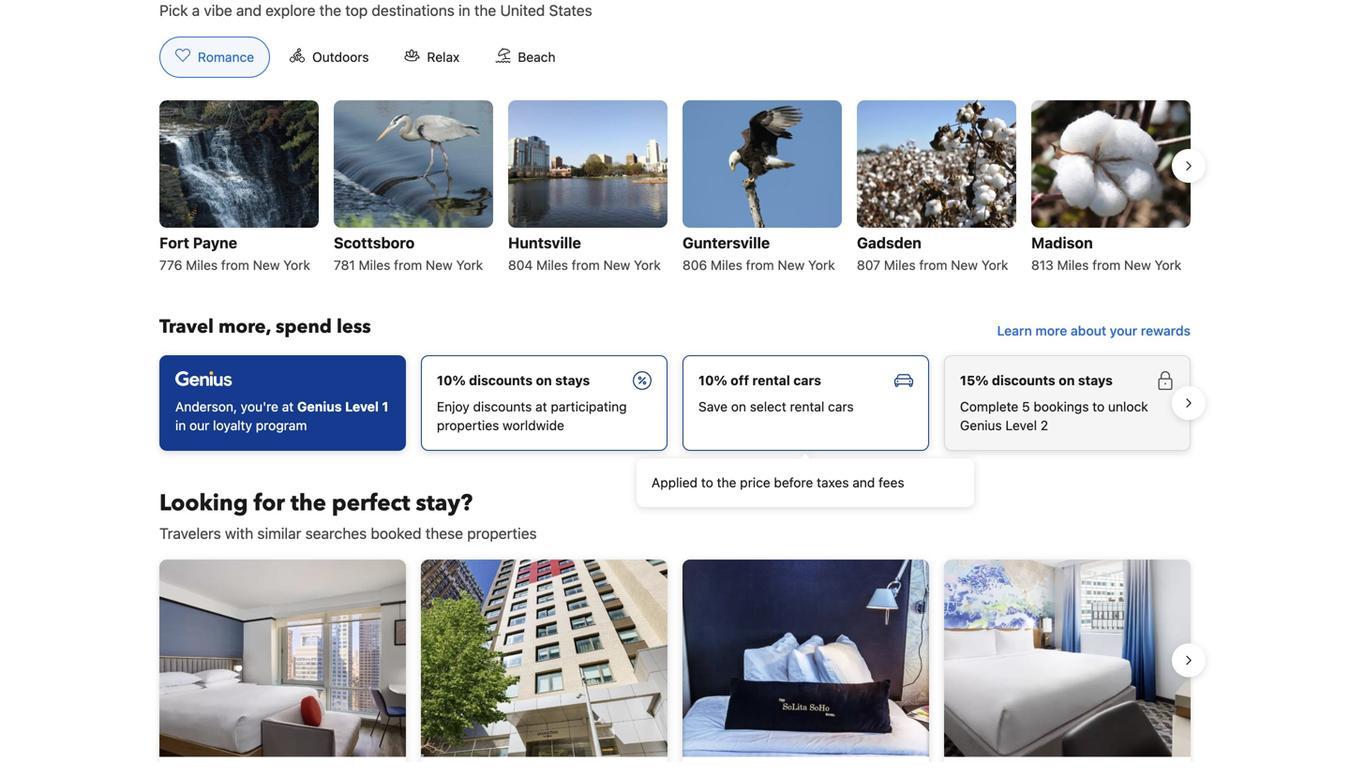 Task type: locate. For each thing, give the bounding box(es) containing it.
1 horizontal spatial stays
[[1079, 373, 1114, 388]]

the left top
[[320, 1, 342, 19]]

from down the guntersville
[[746, 257, 775, 273]]

4 miles from the left
[[711, 257, 743, 273]]

new left "806"
[[604, 257, 631, 273]]

2
[[1041, 418, 1049, 433]]

discounts
[[469, 373, 533, 388], [993, 373, 1056, 388], [473, 399, 532, 415]]

scottsboro 781 miles from new york
[[334, 234, 483, 273]]

blue genius logo image
[[175, 371, 232, 386], [175, 371, 232, 386]]

discounts down "10% discounts on stays" on the left of page
[[473, 399, 532, 415]]

rewards
[[1142, 323, 1191, 339]]

and
[[236, 1, 262, 19], [853, 475, 876, 491]]

miles inside "madison 813 miles from new york"
[[1058, 257, 1090, 273]]

0 vertical spatial and
[[236, 1, 262, 19]]

level left 1
[[345, 399, 379, 415]]

new up travel more, spend less
[[253, 257, 280, 273]]

level inside anderson, you're at genius level 1 in our loyalty program
[[345, 399, 379, 415]]

looking
[[159, 488, 248, 519]]

discounts inside the enjoy discounts at participating properties worldwide
[[473, 399, 532, 415]]

properties
[[437, 418, 499, 433], [467, 525, 537, 543]]

enjoy
[[437, 399, 470, 415]]

stays up participating
[[556, 373, 590, 388]]

1 stays from the left
[[556, 373, 590, 388]]

properties down enjoy on the bottom
[[437, 418, 499, 433]]

0 horizontal spatial level
[[345, 399, 379, 415]]

new inside fort payne 776 miles from new york
[[253, 257, 280, 273]]

in left our
[[175, 418, 186, 433]]

0 horizontal spatial and
[[236, 1, 262, 19]]

0 vertical spatial to
[[1093, 399, 1105, 415]]

at
[[282, 399, 294, 415], [536, 399, 548, 415]]

0 horizontal spatial stays
[[556, 373, 590, 388]]

miles for scottsboro
[[359, 257, 391, 273]]

york inside huntsville 804 miles from new york
[[634, 257, 661, 273]]

0 vertical spatial genius
[[297, 399, 342, 415]]

top
[[346, 1, 368, 19]]

miles down huntsville
[[537, 257, 568, 273]]

rental up select
[[753, 373, 791, 388]]

york inside scottsboro 781 miles from new york
[[456, 257, 483, 273]]

discounts for 5
[[993, 373, 1056, 388]]

the
[[320, 1, 342, 19], [475, 1, 497, 19], [717, 475, 737, 491], [291, 488, 326, 519]]

york up rewards
[[1155, 257, 1182, 273]]

2 vertical spatial region
[[144, 552, 1207, 763]]

1 vertical spatial region
[[144, 348, 1207, 459]]

1 vertical spatial rental
[[791, 399, 825, 415]]

0 horizontal spatial in
[[175, 418, 186, 433]]

miles down scottsboro
[[359, 257, 391, 273]]

10% up enjoy on the bottom
[[437, 373, 466, 388]]

5 york from the left
[[982, 257, 1009, 273]]

in
[[459, 1, 471, 19], [175, 418, 186, 433]]

4 from from the left
[[746, 257, 775, 273]]

about
[[1071, 323, 1107, 339]]

6 york from the left
[[1155, 257, 1182, 273]]

miles down "payne"
[[186, 257, 218, 273]]

cars up "save on select rental cars"
[[794, 373, 822, 388]]

10% for 10% off rental cars
[[699, 373, 728, 388]]

in up relax
[[459, 1, 471, 19]]

guntersville
[[683, 234, 770, 252]]

from down gadsden
[[920, 257, 948, 273]]

0 horizontal spatial genius
[[297, 399, 342, 415]]

10% for 10% discounts on stays
[[437, 373, 466, 388]]

beach
[[518, 49, 556, 65]]

to left unlock at the bottom
[[1093, 399, 1105, 415]]

stays
[[556, 373, 590, 388], [1079, 373, 1114, 388]]

0 horizontal spatial on
[[536, 373, 552, 388]]

off
[[731, 373, 750, 388]]

1 10% from the left
[[437, 373, 466, 388]]

0 vertical spatial in
[[459, 1, 471, 19]]

new left 813
[[952, 257, 979, 273]]

genius down complete
[[961, 418, 1003, 433]]

1 horizontal spatial to
[[1093, 399, 1105, 415]]

from inside the guntersville 806 miles from new york
[[746, 257, 775, 273]]

2 at from the left
[[536, 399, 548, 415]]

miles down gadsden
[[885, 257, 916, 273]]

1 york from the left
[[284, 257, 310, 273]]

states
[[549, 1, 593, 19]]

new up your
[[1125, 257, 1152, 273]]

new left 807
[[778, 257, 805, 273]]

miles for huntsville
[[537, 257, 568, 273]]

destinations
[[372, 1, 455, 19]]

1 vertical spatial and
[[853, 475, 876, 491]]

3 miles from the left
[[537, 257, 568, 273]]

6 new from the left
[[1125, 257, 1152, 273]]

miles down madison
[[1058, 257, 1090, 273]]

1 horizontal spatial on
[[732, 399, 747, 415]]

york for gadsden
[[982, 257, 1009, 273]]

rental right select
[[791, 399, 825, 415]]

at up worldwide
[[536, 399, 548, 415]]

region
[[144, 93, 1207, 284], [144, 348, 1207, 459], [144, 552, 1207, 763]]

0 horizontal spatial 10%
[[437, 373, 466, 388]]

776
[[159, 257, 182, 273]]

less
[[337, 314, 371, 340]]

1 vertical spatial properties
[[467, 525, 537, 543]]

york left "806"
[[634, 257, 661, 273]]

to right applied
[[702, 475, 714, 491]]

price
[[740, 475, 771, 491]]

save on select rental cars
[[699, 399, 854, 415]]

on up bookings
[[1059, 373, 1076, 388]]

madison
[[1032, 234, 1094, 252]]

save
[[699, 399, 728, 415]]

from down huntsville
[[572, 257, 600, 273]]

from inside gadsden 807 miles from new york
[[920, 257, 948, 273]]

3 new from the left
[[604, 257, 631, 273]]

miles for gadsden
[[885, 257, 916, 273]]

4 york from the left
[[809, 257, 836, 273]]

2 from from the left
[[394, 257, 422, 273]]

1 vertical spatial genius
[[961, 418, 1003, 433]]

1 horizontal spatial level
[[1006, 418, 1038, 433]]

2 region from the top
[[144, 348, 1207, 459]]

1
[[382, 399, 389, 415]]

1 horizontal spatial genius
[[961, 418, 1003, 433]]

level down 5
[[1006, 418, 1038, 433]]

1 horizontal spatial 10%
[[699, 373, 728, 388]]

new inside scottsboro 781 miles from new york
[[426, 257, 453, 273]]

outdoors button
[[274, 36, 385, 78]]

anderson,
[[175, 399, 237, 415]]

new for madison
[[1125, 257, 1152, 273]]

from for guntersville
[[746, 257, 775, 273]]

3 region from the top
[[144, 552, 1207, 763]]

new
[[253, 257, 280, 273], [426, 257, 453, 273], [604, 257, 631, 273], [778, 257, 805, 273], [952, 257, 979, 273], [1125, 257, 1152, 273]]

1 region from the top
[[144, 93, 1207, 284]]

stay?
[[416, 488, 473, 519]]

from down madison
[[1093, 257, 1121, 273]]

travel
[[159, 314, 214, 340]]

the inside looking for the perfect stay? travelers with similar searches booked these properties
[[291, 488, 326, 519]]

fees
[[879, 475, 905, 491]]

travel more, spend less
[[159, 314, 371, 340]]

new inside gadsden 807 miles from new york
[[952, 257, 979, 273]]

stays for 10% discounts on stays
[[556, 373, 590, 388]]

discounts up the enjoy discounts at participating properties worldwide on the left
[[469, 373, 533, 388]]

on up the enjoy discounts at participating properties worldwide on the left
[[536, 373, 552, 388]]

2 york from the left
[[456, 257, 483, 273]]

miles inside the guntersville 806 miles from new york
[[711, 257, 743, 273]]

york left 781
[[284, 257, 310, 273]]

1 vertical spatial level
[[1006, 418, 1038, 433]]

and left fees at the right of page
[[853, 475, 876, 491]]

5 miles from the left
[[885, 257, 916, 273]]

5 new from the left
[[952, 257, 979, 273]]

more,
[[219, 314, 271, 340]]

on right the save
[[732, 399, 747, 415]]

more
[[1036, 323, 1068, 339]]

0 vertical spatial region
[[144, 93, 1207, 284]]

learn more about your rewards link
[[990, 314, 1199, 348]]

from
[[221, 257, 249, 273], [394, 257, 422, 273], [572, 257, 600, 273], [746, 257, 775, 273], [920, 257, 948, 273], [1093, 257, 1121, 273]]

from inside "madison 813 miles from new york"
[[1093, 257, 1121, 273]]

york inside gadsden 807 miles from new york
[[982, 257, 1009, 273]]

and right vibe
[[236, 1, 262, 19]]

cars right select
[[829, 399, 854, 415]]

15%
[[961, 373, 989, 388]]

on for bookings
[[1059, 373, 1076, 388]]

explore
[[266, 1, 316, 19]]

huntsville
[[508, 234, 582, 252]]

perfect
[[332, 488, 411, 519]]

0 vertical spatial rental
[[753, 373, 791, 388]]

1 vertical spatial to
[[702, 475, 714, 491]]

looking for the perfect stay? travelers with similar searches booked these properties
[[159, 488, 537, 543]]

0 vertical spatial cars
[[794, 373, 822, 388]]

you're
[[241, 399, 279, 415]]

1 new from the left
[[253, 257, 280, 273]]

romance
[[198, 49, 254, 65]]

our
[[190, 418, 210, 433]]

relax
[[427, 49, 460, 65]]

on
[[536, 373, 552, 388], [1059, 373, 1076, 388], [732, 399, 747, 415]]

york inside "madison 813 miles from new york"
[[1155, 257, 1182, 273]]

5
[[1023, 399, 1031, 415]]

6 miles from the left
[[1058, 257, 1090, 273]]

region containing fort payne
[[144, 93, 1207, 284]]

at for you're
[[282, 399, 294, 415]]

2 10% from the left
[[699, 373, 728, 388]]

similar
[[257, 525, 302, 543]]

the right for at the left of page
[[291, 488, 326, 519]]

2 miles from the left
[[359, 257, 391, 273]]

program
[[256, 418, 307, 433]]

3 york from the left
[[634, 257, 661, 273]]

york inside the guntersville 806 miles from new york
[[809, 257, 836, 273]]

miles
[[186, 257, 218, 273], [359, 257, 391, 273], [537, 257, 568, 273], [711, 257, 743, 273], [885, 257, 916, 273], [1058, 257, 1090, 273]]

1 horizontal spatial and
[[853, 475, 876, 491]]

1 from from the left
[[221, 257, 249, 273]]

from down scottsboro
[[394, 257, 422, 273]]

from inside huntsville 804 miles from new york
[[572, 257, 600, 273]]

york left 807
[[809, 257, 836, 273]]

miles inside scottsboro 781 miles from new york
[[359, 257, 391, 273]]

2 new from the left
[[426, 257, 453, 273]]

tab list
[[144, 36, 587, 79]]

from inside scottsboro 781 miles from new york
[[394, 257, 422, 273]]

0 vertical spatial level
[[345, 399, 379, 415]]

807
[[858, 257, 881, 273]]

from down "payne"
[[221, 257, 249, 273]]

at inside the enjoy discounts at participating properties worldwide
[[536, 399, 548, 415]]

at for discounts
[[536, 399, 548, 415]]

properties right these
[[467, 525, 537, 543]]

to
[[1093, 399, 1105, 415], [702, 475, 714, 491]]

5 from from the left
[[920, 257, 948, 273]]

10% up the save
[[699, 373, 728, 388]]

to inside complete 5 bookings to unlock genius level 2
[[1093, 399, 1105, 415]]

genius up program
[[297, 399, 342, 415]]

at up program
[[282, 399, 294, 415]]

applied
[[652, 475, 698, 491]]

1 horizontal spatial cars
[[829, 399, 854, 415]]

new inside the guntersville 806 miles from new york
[[778, 257, 805, 273]]

cars
[[794, 373, 822, 388], [829, 399, 854, 415]]

scottsboro
[[334, 234, 415, 252]]

1 at from the left
[[282, 399, 294, 415]]

1 vertical spatial in
[[175, 418, 186, 433]]

1 horizontal spatial at
[[536, 399, 548, 415]]

before
[[774, 475, 814, 491]]

miles down the guntersville
[[711, 257, 743, 273]]

4 new from the left
[[778, 257, 805, 273]]

york
[[284, 257, 310, 273], [456, 257, 483, 273], [634, 257, 661, 273], [809, 257, 836, 273], [982, 257, 1009, 273], [1155, 257, 1182, 273]]

discounts up 5
[[993, 373, 1056, 388]]

1 miles from the left
[[186, 257, 218, 273]]

from for madison
[[1093, 257, 1121, 273]]

york left 804
[[456, 257, 483, 273]]

new left 804
[[426, 257, 453, 273]]

stays up unlock at the bottom
[[1079, 373, 1114, 388]]

2 stays from the left
[[1079, 373, 1114, 388]]

0 horizontal spatial cars
[[794, 373, 822, 388]]

6 from from the left
[[1093, 257, 1121, 273]]

2 horizontal spatial on
[[1059, 373, 1076, 388]]

on for at
[[536, 373, 552, 388]]

miles inside huntsville 804 miles from new york
[[537, 257, 568, 273]]

new inside "madison 813 miles from new york"
[[1125, 257, 1152, 273]]

at inside anderson, you're at genius level 1 in our loyalty program
[[282, 399, 294, 415]]

region containing 10% discounts on stays
[[144, 348, 1207, 459]]

3 from from the left
[[572, 257, 600, 273]]

york left 813
[[982, 257, 1009, 273]]

10% off rental cars
[[699, 373, 822, 388]]

region for looking for the perfect stay?
[[144, 552, 1207, 763]]

in inside anderson, you're at genius level 1 in our loyalty program
[[175, 418, 186, 433]]

for
[[254, 488, 285, 519]]

0 vertical spatial properties
[[437, 418, 499, 433]]

0 horizontal spatial at
[[282, 399, 294, 415]]

new inside huntsville 804 miles from new york
[[604, 257, 631, 273]]

taxes
[[817, 475, 850, 491]]

miles inside gadsden 807 miles from new york
[[885, 257, 916, 273]]

genius inside complete 5 bookings to unlock genius level 2
[[961, 418, 1003, 433]]

fort
[[159, 234, 189, 252]]



Task type: describe. For each thing, give the bounding box(es) containing it.
complete 5 bookings to unlock genius level 2
[[961, 399, 1149, 433]]

genius inside anderson, you're at genius level 1 in our loyalty program
[[297, 399, 342, 415]]

gadsden
[[858, 234, 922, 252]]

travelers
[[159, 525, 221, 543]]

guntersville 806 miles from new york
[[683, 234, 836, 273]]

properties inside the enjoy discounts at participating properties worldwide
[[437, 418, 499, 433]]

these
[[426, 525, 464, 543]]

learn more about your rewards
[[998, 323, 1191, 339]]

miles for madison
[[1058, 257, 1090, 273]]

pick a vibe and explore the top destinations in the united states
[[159, 1, 593, 19]]

781
[[334, 257, 355, 273]]

searches
[[306, 525, 367, 543]]

outdoors
[[312, 49, 369, 65]]

0 horizontal spatial to
[[702, 475, 714, 491]]

romance button
[[159, 36, 270, 78]]

10% discounts on stays
[[437, 373, 590, 388]]

madison 813 miles from new york
[[1032, 234, 1182, 273]]

york for huntsville
[[634, 257, 661, 273]]

from for huntsville
[[572, 257, 600, 273]]

york for scottsboro
[[456, 257, 483, 273]]

804
[[508, 257, 533, 273]]

learn
[[998, 323, 1033, 339]]

new for gadsden
[[952, 257, 979, 273]]

anderson, you're at genius level 1 in our loyalty program
[[175, 399, 389, 433]]

spend
[[276, 314, 332, 340]]

806
[[683, 257, 708, 273]]

miles for guntersville
[[711, 257, 743, 273]]

new for guntersville
[[778, 257, 805, 273]]

vibe
[[204, 1, 232, 19]]

unlock
[[1109, 399, 1149, 415]]

york for madison
[[1155, 257, 1182, 273]]

stays for 15% discounts on stays
[[1079, 373, 1114, 388]]

york inside fort payne 776 miles from new york
[[284, 257, 310, 273]]

fort payne 776 miles from new york
[[159, 234, 310, 273]]

loyalty
[[213, 418, 252, 433]]

from inside fort payne 776 miles from new york
[[221, 257, 249, 273]]

pick
[[159, 1, 188, 19]]

united
[[500, 1, 545, 19]]

new for huntsville
[[604, 257, 631, 273]]

select
[[750, 399, 787, 415]]

1 vertical spatial cars
[[829, 399, 854, 415]]

bookings
[[1034, 399, 1090, 415]]

tab list containing romance
[[144, 36, 587, 79]]

beach button
[[480, 36, 572, 78]]

the left united
[[475, 1, 497, 19]]

your
[[1111, 323, 1138, 339]]

miles inside fort payne 776 miles from new york
[[186, 257, 218, 273]]

participating
[[551, 399, 627, 415]]

huntsville 804 miles from new york
[[508, 234, 661, 273]]

level inside complete 5 bookings to unlock genius level 2
[[1006, 418, 1038, 433]]

with
[[225, 525, 254, 543]]

enjoy discounts at participating properties worldwide
[[437, 399, 627, 433]]

1 horizontal spatial in
[[459, 1, 471, 19]]

complete
[[961, 399, 1019, 415]]

from for gadsden
[[920, 257, 948, 273]]

relax button
[[389, 36, 476, 78]]

applied to the price before taxes and fees
[[652, 475, 905, 491]]

booked
[[371, 525, 422, 543]]

region for travel more, spend less
[[144, 348, 1207, 459]]

from for scottsboro
[[394, 257, 422, 273]]

discounts for discounts
[[469, 373, 533, 388]]

new for scottsboro
[[426, 257, 453, 273]]

813
[[1032, 257, 1054, 273]]

worldwide
[[503, 418, 565, 433]]

15% discounts on stays
[[961, 373, 1114, 388]]

york for guntersville
[[809, 257, 836, 273]]

the left price
[[717, 475, 737, 491]]

payne
[[193, 234, 237, 252]]

properties inside looking for the perfect stay? travelers with similar searches booked these properties
[[467, 525, 537, 543]]

a
[[192, 1, 200, 19]]

gadsden 807 miles from new york
[[858, 234, 1009, 273]]



Task type: vqa. For each thing, say whether or not it's contained in the screenshot.
day corresponding to Kahului 45 car rental locations Average price of $48.07 per day
no



